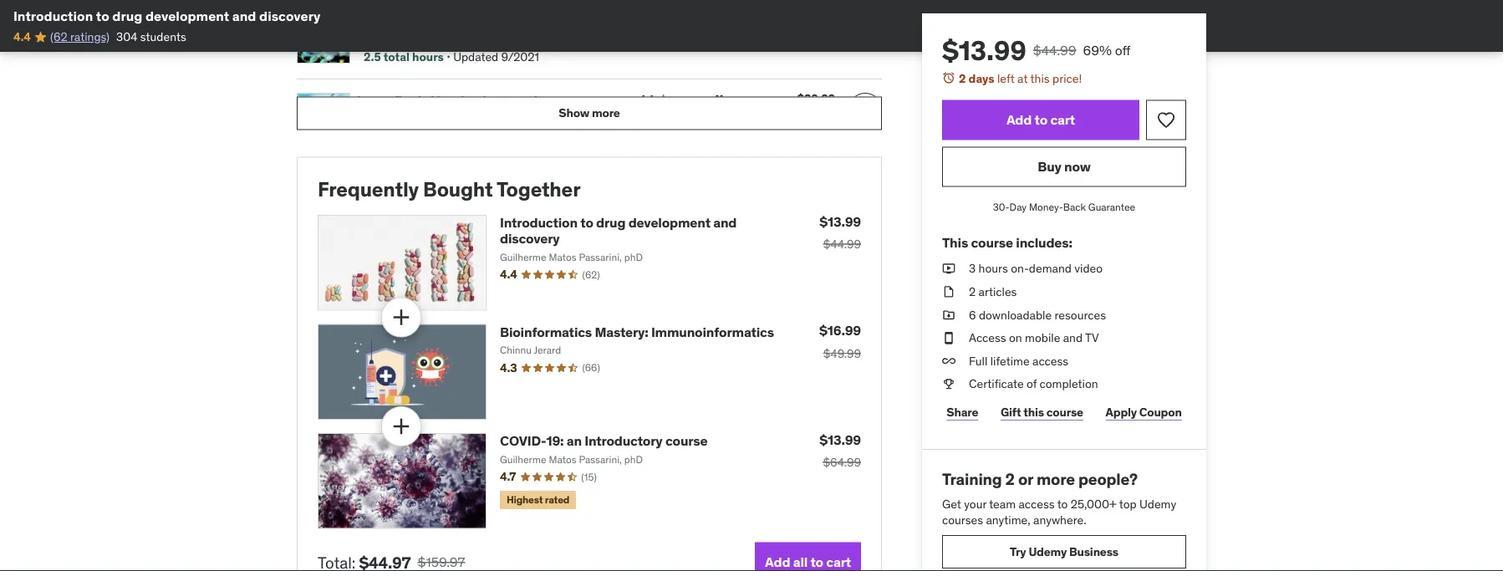 Task type: describe. For each thing, give the bounding box(es) containing it.
tv
[[1085, 330, 1099, 345]]

4.1
[[639, 93, 653, 108]]

mobile
[[1025, 330, 1060, 345]]

buy
[[1038, 158, 1062, 175]]

basic
[[395, 93, 429, 110]]

certificate
[[969, 376, 1024, 391]]

xsmall image for 2
[[942, 284, 956, 300]]

$13.99 $64.99
[[819, 431, 861, 470]]

xsmall image for full
[[942, 353, 956, 369]]

19:
[[546, 433, 564, 450]]

video
[[1075, 261, 1103, 276]]

mastery:
[[595, 324, 648, 341]]

2 for 2 articles
[[969, 284, 976, 299]]

articles
[[979, 284, 1017, 299]]

learn basic vaccine immunology link
[[357, 93, 619, 110]]

$13.99 $44.99 69% off
[[942, 33, 1131, 67]]

on-
[[1011, 261, 1029, 276]]

development for introduction to drug development and discovery guilherme matos passarini, phd
[[628, 214, 711, 232]]

6
[[969, 307, 976, 322]]

bioinformatics mastery: immunoinformatics chinnu jerard
[[500, 324, 774, 357]]

xsmall image for 6 downloadable resources
[[942, 307, 956, 323]]

certificate of completion
[[969, 376, 1098, 391]]

3
[[969, 261, 976, 276]]

learn basic vaccine immunology
[[357, 93, 560, 110]]

xsmall image for 3 hours on-demand video
[[942, 260, 956, 277]]

students
[[140, 29, 186, 44]]

304 students
[[116, 29, 186, 44]]

30-day money-back guarantee
[[993, 201, 1136, 214]]

2 inside training 2 or more people? get your team access to 25,000+ top udemy courses anytime, anywhere.
[[1005, 469, 1015, 489]]

more inside training 2 or more people? get your team access to 25,000+ top udemy courses anytime, anywhere.
[[1037, 469, 1075, 489]]

updated 9/2021
[[453, 50, 539, 65]]

2 articles
[[969, 284, 1017, 299]]

xsmall image for 188
[[713, 93, 726, 107]]

to for introduction to drug development and discovery guilherme matos passarini, phd
[[580, 214, 593, 232]]

discovery for introduction to drug development and discovery guilherme matos passarini, phd
[[500, 231, 560, 248]]

$16.99 $49.99
[[819, 322, 861, 361]]

2 days left at this price!
[[959, 71, 1082, 86]]

$13.99 $44.99
[[819, 213, 861, 252]]

this
[[942, 234, 968, 251]]

188
[[729, 94, 748, 109]]

top
[[1119, 496, 1137, 511]]

day
[[1010, 201, 1027, 214]]

frequently bought together
[[318, 177, 581, 202]]

show more
[[559, 106, 620, 121]]

gift this course
[[1001, 404, 1083, 419]]

on
[[1009, 330, 1022, 345]]

try udemy business link
[[942, 535, 1186, 569]]

share button
[[942, 396, 983, 429]]

15 reviews element
[[581, 470, 597, 484]]

anywhere.
[[1033, 513, 1086, 528]]

access
[[969, 330, 1006, 345]]

0 vertical spatial hours
[[412, 50, 444, 65]]

immunoinformatics
[[651, 324, 774, 341]]

learn
[[357, 93, 392, 110]]

1 vertical spatial this
[[1024, 404, 1044, 419]]

69%
[[1083, 41, 1112, 59]]

business
[[1069, 544, 1119, 559]]

show
[[559, 106, 589, 121]]

62 reviews element
[[582, 268, 600, 282]]

to for introduction to drug development and discovery
[[96, 7, 109, 24]]

25,000+
[[1071, 496, 1117, 511]]

guilherme inside covid-19: an introductory course guilherme matos passarini, phd
[[500, 453, 546, 466]]

drug for introduction to drug development and discovery
[[112, 7, 142, 24]]

(62 ratings)
[[50, 29, 110, 44]]

demand
[[1029, 261, 1072, 276]]

add all to cart
[[765, 554, 851, 571]]

highest
[[507, 494, 543, 507]]

get
[[942, 496, 961, 511]]

2.5 total hours
[[364, 50, 444, 65]]

cart inside add all to cart button
[[826, 554, 851, 571]]

3 hours on-demand video
[[969, 261, 1103, 276]]

show more button
[[297, 97, 882, 130]]

highest rated
[[507, 494, 570, 507]]

0 vertical spatial this
[[1030, 71, 1050, 86]]

gift this course link
[[996, 396, 1088, 429]]

$13.99 for $13.99 $64.99
[[819, 431, 861, 449]]

full lifetime access
[[969, 353, 1069, 368]]

your
[[964, 496, 987, 511]]

full
[[969, 353, 988, 368]]

try udemy business
[[1010, 544, 1119, 559]]

2 for 2 days left at this price!
[[959, 71, 966, 86]]

more inside button
[[592, 106, 620, 121]]

2 horizontal spatial and
[[1063, 330, 1083, 345]]

together
[[497, 177, 581, 202]]

updated
[[453, 50, 498, 65]]

price!
[[1053, 71, 1082, 86]]

add for add to cart
[[1007, 111, 1032, 128]]

buy now
[[1038, 158, 1091, 175]]

introduction to drug development and discovery
[[13, 7, 321, 24]]

discovery for introduction to drug development and discovery
[[259, 7, 321, 24]]

$44.99 for $13.99 $44.99 69% off
[[1033, 41, 1076, 59]]

team
[[989, 496, 1016, 511]]

udemy inside training 2 or more people? get your team access to 25,000+ top udemy courses anytime, anywhere.
[[1140, 496, 1176, 511]]

4.7
[[500, 469, 516, 485]]

completion
[[1040, 376, 1098, 391]]

course inside covid-19: an introductory course guilherme matos passarini, phd
[[665, 433, 708, 450]]

an
[[567, 433, 582, 450]]

1 vertical spatial hours
[[979, 261, 1008, 276]]

courses
[[942, 513, 983, 528]]

immunology
[[482, 93, 560, 110]]

apply coupon
[[1106, 404, 1182, 419]]



Task type: vqa. For each thing, say whether or not it's contained in the screenshot.
the 'now'
yes



Task type: locate. For each thing, give the bounding box(es) containing it.
1 vertical spatial $13.99
[[819, 213, 861, 230]]

0 horizontal spatial introduction
[[13, 7, 93, 24]]

2 vertical spatial $13.99
[[819, 431, 861, 449]]

4.3
[[500, 360, 517, 375]]

$44.99 inside $13.99 $44.99
[[823, 237, 861, 252]]

anytime,
[[986, 513, 1031, 528]]

1 horizontal spatial cart
[[1050, 111, 1075, 128]]

(15)
[[581, 471, 597, 484]]

development for introduction to drug development and discovery
[[145, 7, 229, 24]]

1 horizontal spatial course
[[971, 234, 1013, 251]]

apply
[[1106, 404, 1137, 419]]

$13.99
[[942, 33, 1026, 67], [819, 213, 861, 230], [819, 431, 861, 449]]

resources
[[1055, 307, 1106, 322]]

rated
[[545, 494, 570, 507]]

xsmall image left access
[[942, 330, 956, 346]]

people?
[[1078, 469, 1138, 489]]

0 vertical spatial 4.4
[[13, 29, 31, 44]]

xsmall image
[[713, 93, 726, 107], [942, 260, 956, 277], [942, 307, 956, 323]]

0 horizontal spatial udemy
[[1029, 544, 1067, 559]]

xsmall image up share
[[942, 376, 956, 392]]

2 vertical spatial and
[[1063, 330, 1083, 345]]

this right at
[[1030, 71, 1050, 86]]

0 vertical spatial development
[[145, 7, 229, 24]]

0 vertical spatial $13.99
[[942, 33, 1026, 67]]

0 vertical spatial passarini,
[[579, 251, 622, 264]]

matos down introduction to drug development and discovery link
[[549, 251, 576, 264]]

1 vertical spatial matos
[[549, 453, 576, 466]]

at
[[1018, 71, 1028, 86]]

0 horizontal spatial course
[[665, 433, 708, 450]]

2 vertical spatial course
[[665, 433, 708, 450]]

0 horizontal spatial hours
[[412, 50, 444, 65]]

this right gift on the right
[[1024, 404, 1044, 419]]

add down 2 days left at this price!
[[1007, 111, 1032, 128]]

0 horizontal spatial more
[[592, 106, 620, 121]]

1 horizontal spatial introduction
[[500, 214, 578, 232]]

includes:
[[1016, 234, 1072, 251]]

2.5
[[364, 50, 381, 65]]

udemy right the try
[[1029, 544, 1067, 559]]

hours right total
[[412, 50, 444, 65]]

introductory
[[585, 433, 663, 450]]

access down mobile
[[1033, 353, 1069, 368]]

0 vertical spatial discovery
[[259, 7, 321, 24]]

to up anywhere.
[[1057, 496, 1068, 511]]

introduction to drug development and discovery guilherme matos passarini, phd
[[500, 214, 737, 264]]

apply coupon button
[[1101, 396, 1186, 429]]

1 vertical spatial introduction
[[500, 214, 578, 232]]

xsmall image left "full"
[[942, 353, 956, 369]]

1 horizontal spatial 4.4
[[500, 267, 517, 282]]

discovery inside introduction to drug development and discovery guilherme matos passarini, phd
[[500, 231, 560, 248]]

course up 3
[[971, 234, 1013, 251]]

now
[[1064, 158, 1091, 175]]

$39.99
[[797, 92, 835, 107]]

$44.99 for $13.99 $44.99
[[823, 237, 861, 252]]

1 passarini, from the top
[[579, 251, 622, 264]]

3 xsmall image from the top
[[942, 353, 956, 369]]

coupon
[[1139, 404, 1182, 419]]

to
[[96, 7, 109, 24], [1035, 111, 1048, 128], [580, 214, 593, 232], [1057, 496, 1068, 511], [810, 554, 823, 571]]

0 vertical spatial $44.99
[[1033, 41, 1076, 59]]

2 down 3
[[969, 284, 976, 299]]

1 horizontal spatial udemy
[[1140, 496, 1176, 511]]

4 xsmall image from the top
[[942, 376, 956, 392]]

0 vertical spatial course
[[971, 234, 1013, 251]]

xsmall image for certificate
[[942, 376, 956, 392]]

0 vertical spatial matos
[[549, 251, 576, 264]]

0 horizontal spatial drug
[[112, 7, 142, 24]]

this
[[1030, 71, 1050, 86], [1024, 404, 1044, 419]]

$13.99 for $13.99 $44.99 69% off
[[942, 33, 1026, 67]]

introduction down together
[[500, 214, 578, 232]]

guilherme inside introduction to drug development and discovery guilherme matos passarini, phd
[[500, 251, 546, 264]]

and for introduction to drug development and discovery
[[232, 7, 256, 24]]

(62
[[50, 29, 67, 44]]

1 vertical spatial guilherme
[[500, 453, 546, 466]]

4.4 for (62)
[[500, 267, 517, 282]]

0 vertical spatial xsmall image
[[713, 93, 726, 107]]

to right all
[[810, 554, 823, 571]]

chinnu
[[500, 344, 532, 357]]

passarini, up (62)
[[579, 251, 622, 264]]

2 phd from the top
[[624, 453, 643, 466]]

jerard
[[534, 344, 561, 357]]

back
[[1063, 201, 1086, 214]]

days
[[969, 71, 995, 86]]

covid-19: an introductory course guilherme matos passarini, phd
[[500, 433, 708, 466]]

drug up 304 on the top
[[112, 7, 142, 24]]

30-
[[993, 201, 1010, 214]]

bioinformatics
[[500, 324, 592, 341]]

1 vertical spatial 2
[[969, 284, 976, 299]]

0 vertical spatial 2
[[959, 71, 966, 86]]

1 vertical spatial development
[[628, 214, 711, 232]]

0 horizontal spatial and
[[232, 7, 256, 24]]

ratings)
[[70, 29, 110, 44]]

1 guilherme from the top
[[500, 251, 546, 264]]

add
[[1007, 111, 1032, 128], [765, 554, 790, 571]]

of
[[1027, 376, 1037, 391]]

bought
[[423, 177, 493, 202]]

passarini, down the "covid-19: an introductory course" link
[[579, 453, 622, 466]]

1 xsmall image from the top
[[942, 284, 956, 300]]

$16.99
[[819, 322, 861, 339]]

1 vertical spatial udemy
[[1029, 544, 1067, 559]]

1 horizontal spatial hours
[[979, 261, 1008, 276]]

course right introductory
[[665, 433, 708, 450]]

udemy right 'top'
[[1140, 496, 1176, 511]]

drug up (62)
[[596, 214, 626, 232]]

cart inside add to cart button
[[1050, 111, 1075, 128]]

to for add to cart
[[1035, 111, 1048, 128]]

0 vertical spatial add
[[1007, 111, 1032, 128]]

introduction for introduction to drug development and discovery guilherme matos passarini, phd
[[500, 214, 578, 232]]

xsmall image left 188
[[713, 93, 726, 107]]

introduction for introduction to drug development and discovery
[[13, 7, 93, 24]]

share
[[947, 404, 978, 419]]

1 matos from the top
[[549, 251, 576, 264]]

access down or
[[1019, 496, 1055, 511]]

matos
[[549, 251, 576, 264], [549, 453, 576, 466]]

course down completion
[[1047, 404, 1083, 419]]

matos inside introduction to drug development and discovery guilherme matos passarini, phd
[[549, 251, 576, 264]]

1 horizontal spatial discovery
[[500, 231, 560, 248]]

4.4 up bioinformatics
[[500, 267, 517, 282]]

1 vertical spatial discovery
[[500, 231, 560, 248]]

access inside training 2 or more people? get your team access to 25,000+ top udemy courses anytime, anywhere.
[[1019, 496, 1055, 511]]

to inside introduction to drug development and discovery guilherme matos passarini, phd
[[580, 214, 593, 232]]

training
[[942, 469, 1002, 489]]

guilherme down covid-
[[500, 453, 546, 466]]

add for add all to cart
[[765, 554, 790, 571]]

2 matos from the top
[[549, 453, 576, 466]]

1 vertical spatial $44.99
[[823, 237, 861, 252]]

0 horizontal spatial 2
[[959, 71, 966, 86]]

hours right 3
[[979, 261, 1008, 276]]

1 horizontal spatial and
[[713, 214, 737, 232]]

0 horizontal spatial $44.99
[[823, 237, 861, 252]]

frequently
[[318, 177, 419, 202]]

2 right alarm icon
[[959, 71, 966, 86]]

0 vertical spatial cart
[[1050, 111, 1075, 128]]

drug for introduction to drug development and discovery guilherme matos passarini, phd
[[596, 214, 626, 232]]

passarini, inside introduction to drug development and discovery guilherme matos passarini, phd
[[579, 251, 622, 264]]

1 vertical spatial add
[[765, 554, 790, 571]]

$49.99
[[823, 346, 861, 361]]

lifetime
[[990, 353, 1030, 368]]

phd inside covid-19: an introductory course guilherme matos passarini, phd
[[624, 453, 643, 466]]

1 horizontal spatial $44.99
[[1033, 41, 1076, 59]]

66 reviews element
[[582, 361, 600, 375]]

more right show
[[592, 106, 620, 121]]

0 vertical spatial and
[[232, 7, 256, 24]]

2
[[959, 71, 966, 86], [969, 284, 976, 299], [1005, 469, 1015, 489]]

introduction up (62
[[13, 7, 93, 24]]

6 downloadable resources
[[969, 307, 1106, 322]]

hours
[[412, 50, 444, 65], [979, 261, 1008, 276]]

0 vertical spatial drug
[[112, 7, 142, 24]]

1 horizontal spatial 2
[[969, 284, 976, 299]]

1 vertical spatial course
[[1047, 404, 1083, 419]]

2 guilherme from the top
[[500, 453, 546, 466]]

1 vertical spatial and
[[713, 214, 737, 232]]

phd inside introduction to drug development and discovery guilherme matos passarini, phd
[[624, 251, 643, 264]]

4.4
[[13, 29, 31, 44], [500, 267, 517, 282]]

0 vertical spatial udemy
[[1140, 496, 1176, 511]]

1 vertical spatial 4.4
[[500, 267, 517, 282]]

to up (62)
[[580, 214, 593, 232]]

wishlist image
[[1156, 110, 1176, 130]]

1 horizontal spatial more
[[1037, 469, 1075, 489]]

0 horizontal spatial discovery
[[259, 7, 321, 24]]

2 vertical spatial 2
[[1005, 469, 1015, 489]]

1 vertical spatial access
[[1019, 496, 1055, 511]]

to down 2 days left at this price!
[[1035, 111, 1048, 128]]

1 vertical spatial more
[[1037, 469, 1075, 489]]

(66)
[[582, 362, 600, 375]]

9/2021
[[501, 50, 539, 65]]

0 horizontal spatial add
[[765, 554, 790, 571]]

2 xsmall image from the top
[[942, 330, 956, 346]]

xsmall image for access
[[942, 330, 956, 346]]

to up ratings) in the top left of the page
[[96, 7, 109, 24]]

covid-
[[500, 433, 546, 450]]

4.4 for (62 ratings)
[[13, 29, 31, 44]]

1 phd from the top
[[624, 251, 643, 264]]

phd down introduction to drug development and discovery link
[[624, 251, 643, 264]]

total
[[384, 50, 410, 65]]

$64.99
[[823, 455, 861, 470]]

1 vertical spatial drug
[[596, 214, 626, 232]]

$44.99 inside $13.99 $44.99 69% off
[[1033, 41, 1076, 59]]

xsmall image left 3
[[942, 260, 956, 277]]

matos inside covid-19: an introductory course guilherme matos passarini, phd
[[549, 453, 576, 466]]

this course includes:
[[942, 234, 1072, 251]]

add to cart button
[[942, 100, 1140, 140]]

drug inside introduction to drug development and discovery guilherme matos passarini, phd
[[596, 214, 626, 232]]

off
[[1115, 41, 1131, 59]]

introduction to drug development and discovery link
[[500, 214, 737, 248]]

2 left or
[[1005, 469, 1015, 489]]

2 vertical spatial xsmall image
[[942, 307, 956, 323]]

0 vertical spatial more
[[592, 106, 620, 121]]

0 vertical spatial phd
[[624, 251, 643, 264]]

downloadable
[[979, 307, 1052, 322]]

and inside introduction to drug development and discovery guilherme matos passarini, phd
[[713, 214, 737, 232]]

training 2 or more people? get your team access to 25,000+ top udemy courses anytime, anywhere.
[[942, 469, 1176, 528]]

more
[[592, 106, 620, 121], [1037, 469, 1075, 489]]

1 vertical spatial passarini,
[[579, 453, 622, 466]]

more right or
[[1037, 469, 1075, 489]]

and for introduction to drug development and discovery guilherme matos passarini, phd
[[713, 214, 737, 232]]

2 passarini, from the top
[[579, 453, 622, 466]]

cart right all
[[826, 554, 851, 571]]

1 vertical spatial xsmall image
[[942, 260, 956, 277]]

all
[[793, 554, 808, 571]]

xsmall image left "2 articles"
[[942, 284, 956, 300]]

course
[[971, 234, 1013, 251], [1047, 404, 1083, 419], [665, 433, 708, 450]]

0 vertical spatial access
[[1033, 353, 1069, 368]]

passarini, inside covid-19: an introductory course guilherme matos passarini, phd
[[579, 453, 622, 466]]

xsmall image
[[942, 284, 956, 300], [942, 330, 956, 346], [942, 353, 956, 369], [942, 376, 956, 392]]

xsmall image left 6
[[942, 307, 956, 323]]

4.4 left (62
[[13, 29, 31, 44]]

$44.99
[[1033, 41, 1076, 59], [823, 237, 861, 252]]

304
[[116, 29, 137, 44]]

bioinformatics mastery: immunoinformatics link
[[500, 324, 774, 341]]

0 vertical spatial introduction
[[13, 7, 93, 24]]

try
[[1010, 544, 1026, 559]]

to inside training 2 or more people? get your team access to 25,000+ top udemy courses anytime, anywhere.
[[1057, 496, 1068, 511]]

guilherme down together
[[500, 251, 546, 264]]

guarantee
[[1088, 201, 1136, 214]]

2 horizontal spatial course
[[1047, 404, 1083, 419]]

cart
[[1050, 111, 1075, 128], [826, 554, 851, 571]]

add left all
[[765, 554, 790, 571]]

development inside introduction to drug development and discovery guilherme matos passarini, phd
[[628, 214, 711, 232]]

alarm image
[[942, 71, 956, 84]]

1 horizontal spatial development
[[628, 214, 711, 232]]

1 horizontal spatial add
[[1007, 111, 1032, 128]]

0 horizontal spatial 4.4
[[13, 29, 31, 44]]

1 vertical spatial phd
[[624, 453, 643, 466]]

0 horizontal spatial development
[[145, 7, 229, 24]]

0 horizontal spatial cart
[[826, 554, 851, 571]]

2 horizontal spatial 2
[[1005, 469, 1015, 489]]

matos down the 19:
[[549, 453, 576, 466]]

$13.99 for $13.99 $44.99
[[819, 213, 861, 230]]

1 horizontal spatial drug
[[596, 214, 626, 232]]

introduction inside introduction to drug development and discovery guilherme matos passarini, phd
[[500, 214, 578, 232]]

cart down price!
[[1050, 111, 1075, 128]]

0 vertical spatial guilherme
[[500, 251, 546, 264]]

money-
[[1029, 201, 1063, 214]]

phd down introductory
[[624, 453, 643, 466]]

(62)
[[582, 269, 600, 282]]

access on mobile and tv
[[969, 330, 1099, 345]]

1 vertical spatial cart
[[826, 554, 851, 571]]



